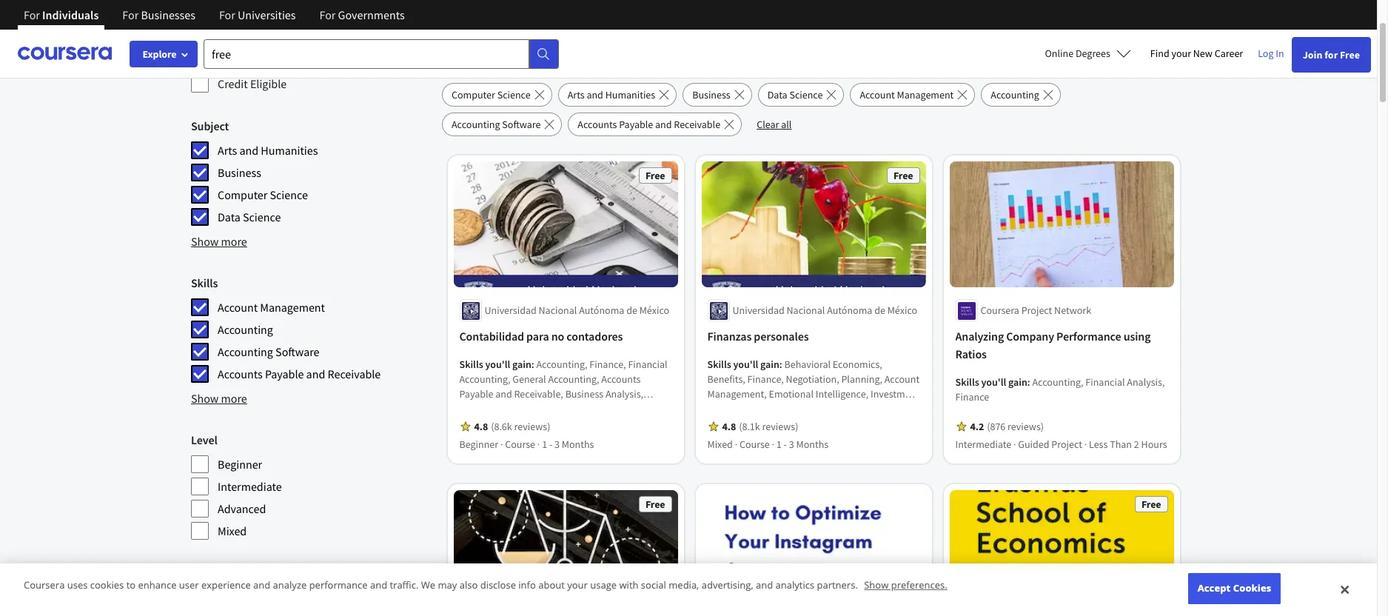 Task type: vqa. For each thing, say whether or not it's contained in the screenshot.
'Python for Everybody University of Michigan'
no



Task type: locate. For each thing, give the bounding box(es) containing it.
·
[[501, 438, 504, 451], [538, 438, 541, 451], [735, 438, 738, 451], [772, 438, 775, 451], [1014, 438, 1017, 451], [1085, 438, 1088, 451]]

computer science button
[[442, 83, 552, 107]]

1 horizontal spatial 3
[[790, 438, 795, 451]]

account inside behavioral economics, benefits, finance, negotiation, planning, account management, emotional intelligence, investment management, strategy, strategy and operations
[[885, 373, 920, 386]]

show more button
[[191, 233, 247, 250], [191, 390, 247, 407]]

to
[[126, 579, 136, 592]]

and
[[587, 88, 603, 101], [655, 118, 672, 131], [240, 143, 259, 158], [306, 367, 325, 381], [496, 388, 513, 401], [848, 402, 864, 416], [253, 579, 270, 592], [370, 579, 387, 592], [756, 579, 773, 592]]

2 inside duration group
[[269, 590, 275, 605]]

1 vertical spatial than
[[242, 590, 267, 605]]

nacional for para
[[539, 304, 578, 317]]

0 vertical spatial computer science
[[452, 88, 531, 101]]

course
[[506, 438, 536, 451], [740, 438, 770, 451]]

you'll for contabilidad
[[486, 358, 511, 371]]

de up contabilidad para no contadores 'link'
[[627, 304, 638, 317]]

1 horizontal spatial mixed
[[708, 438, 733, 451]]

2 for from the left
[[122, 7, 139, 22]]

contabilidad para no contadores
[[460, 329, 623, 344]]

log
[[1258, 47, 1274, 60]]

0 horizontal spatial 1
[[543, 438, 548, 451]]

subject group
[[191, 117, 433, 227]]

traffic.
[[390, 579, 419, 592]]

1 vertical spatial intermediate
[[218, 479, 282, 494]]

2 vertical spatial show
[[864, 579, 889, 592]]

reviews)
[[515, 420, 551, 434], [763, 420, 799, 434], [1008, 420, 1045, 434]]

accounting, down contabilidad
[[460, 373, 511, 386]]

skills you'll gain : up the finance
[[956, 376, 1033, 389]]

0 horizontal spatial computer
[[218, 187, 268, 202]]

1 months from the left
[[562, 438, 595, 451]]

What do you want to learn? text field
[[204, 39, 530, 69]]

1 horizontal spatial 1
[[777, 438, 782, 451]]

universidad nacional autónoma de méxico up contabilidad para no contadores 'link'
[[485, 304, 670, 317]]

accept cookies
[[1198, 582, 1272, 595]]

skills for contabilidad para no contadores
[[460, 358, 484, 371]]

accounts
[[578, 118, 617, 131], [218, 367, 263, 381], [602, 373, 641, 386]]

- down the 4.8 (8.1k reviews)
[[784, 438, 788, 451]]

accounting, inside accounting, financial analysis, finance
[[1033, 376, 1084, 389]]

3 for personales
[[790, 438, 795, 451]]

3 · from the left
[[735, 438, 738, 451]]

business inside accounting, finance, financial accounting, general accounting, accounts payable and receivable, business analysis, financial analysis, operational analysis, planning, account management
[[566, 388, 604, 401]]

1 horizontal spatial your
[[1172, 47, 1192, 60]]

months down strategy
[[797, 438, 829, 451]]

beginner
[[460, 438, 499, 451], [218, 457, 262, 472]]

usage
[[590, 579, 617, 592]]

your right find on the top right
[[1172, 47, 1192, 60]]

data inside subject group
[[218, 210, 241, 224]]

0 horizontal spatial accounting software
[[218, 344, 320, 359]]

finance, inside behavioral economics, benefits, finance, negotiation, planning, account management, emotional intelligence, investment management, strategy, strategy and operations
[[748, 373, 785, 386]]

2 reviews) from the left
[[763, 420, 799, 434]]

account management inside button
[[860, 88, 954, 101]]

2 méxico from the left
[[888, 304, 918, 317]]

4.8 left '(8.1k'
[[723, 420, 737, 434]]

- down the operational
[[550, 438, 553, 451]]

1 vertical spatial more
[[221, 391, 247, 406]]

nacional up finanzas personales link
[[787, 304, 826, 317]]

1 for from the left
[[24, 7, 40, 22]]

arts down subject
[[218, 143, 237, 158]]

1 vertical spatial show
[[191, 391, 219, 406]]

méxico for finanzas personales
[[888, 304, 918, 317]]

financial
[[629, 358, 668, 371], [1086, 376, 1126, 389], [460, 402, 499, 416]]

for left "free"
[[542, 30, 567, 56]]

1 horizontal spatial receivable
[[674, 118, 721, 131]]

you'll
[[486, 358, 511, 371], [734, 358, 759, 371], [982, 376, 1007, 389]]

analysis, down 'using'
[[1128, 376, 1166, 389]]

arts and humanities up accounts payable and receivable button
[[568, 88, 656, 101]]

for for individuals
[[24, 7, 40, 22]]

planning, up beginner · course · 1 - 3 months
[[460, 417, 501, 431]]

project
[[1022, 304, 1053, 317], [1052, 438, 1083, 451]]

0 horizontal spatial 4.8
[[475, 420, 489, 434]]

1 horizontal spatial course
[[740, 438, 770, 451]]

skills you'll gain : for analyzing
[[956, 376, 1033, 389]]

mixed down advanced in the bottom left of the page
[[218, 524, 247, 538]]

intermediate for intermediate
[[218, 479, 282, 494]]

accounting
[[991, 88, 1040, 101], [452, 118, 500, 131], [218, 322, 273, 337], [218, 344, 273, 359]]

payable inside 'skills' group
[[265, 367, 304, 381]]

months down the operational
[[562, 438, 595, 451]]

arts and humanities down subject
[[218, 143, 318, 158]]

computer science inside subject group
[[218, 187, 308, 202]]

1 vertical spatial data
[[218, 210, 241, 224]]

analyze
[[273, 579, 307, 592]]

0 horizontal spatial than
[[242, 590, 267, 605]]

finance, up emotional
[[748, 373, 785, 386]]

-
[[550, 438, 553, 451], [784, 438, 788, 451]]

accounts payable and receivable button
[[568, 113, 742, 136]]

0 horizontal spatial receivable
[[328, 367, 381, 381]]

1 horizontal spatial software
[[502, 118, 541, 131]]

1 vertical spatial computer science
[[218, 187, 308, 202]]

3
[[555, 438, 560, 451], [790, 438, 795, 451]]

you'll up 'benefits,'
[[734, 358, 759, 371]]

more for accounts
[[221, 391, 247, 406]]

less than 2 hours
[[218, 590, 307, 605]]

1 horizontal spatial planning,
[[842, 373, 883, 386]]

your right 'about'
[[567, 579, 588, 592]]

filter by
[[191, 30, 243, 49]]

1 nacional from the left
[[539, 304, 578, 317]]

203 results for "free"
[[442, 30, 626, 56]]

beginner up advanced in the bottom left of the page
[[218, 457, 262, 472]]

1 vertical spatial accounting software
[[218, 344, 320, 359]]

2 3 from the left
[[790, 438, 795, 451]]

intermediate inside the "level" group
[[218, 479, 282, 494]]

1 vertical spatial payable
[[265, 367, 304, 381]]

humanities
[[606, 88, 656, 101], [261, 143, 318, 158]]

1 vertical spatial show more button
[[191, 390, 247, 407]]

0 horizontal spatial arts and humanities
[[218, 143, 318, 158]]

4 for from the left
[[320, 7, 336, 22]]

humanities down eligible at top
[[261, 143, 318, 158]]

credit eligible
[[218, 76, 287, 91]]

economics,
[[833, 358, 883, 371]]

0 horizontal spatial course
[[506, 438, 536, 451]]

accounts payable and receivable inside accounts payable and receivable button
[[578, 118, 721, 131]]

- for personales
[[784, 438, 788, 451]]

2 autónoma from the left
[[828, 304, 873, 317]]

1 down 4.8 (8.6k reviews)
[[543, 438, 548, 451]]

for left businesses
[[122, 7, 139, 22]]

1 horizontal spatial -
[[784, 438, 788, 451]]

business down subject
[[218, 165, 261, 180]]

reviews) up guided
[[1008, 420, 1045, 434]]

show more
[[191, 234, 247, 249], [191, 391, 247, 406]]

partners.
[[817, 579, 858, 592]]

emotional
[[770, 388, 814, 401]]

arts inside button
[[568, 88, 585, 101]]

1 show more button from the top
[[191, 233, 247, 250]]

autónoma up contadores
[[580, 304, 625, 317]]

skills you'll gain : for finanzas
[[708, 358, 785, 371]]

business up accounts payable and receivable button
[[693, 88, 731, 101]]

2 universidad nacional autónoma de méxico from the left
[[733, 304, 918, 317]]

and inside subject group
[[240, 143, 259, 158]]

career
[[1215, 47, 1244, 60]]

2 months from the left
[[797, 438, 829, 451]]

2 course from the left
[[740, 438, 770, 451]]

strategy,
[[770, 402, 808, 416]]

mixed · course · 1 - 3 months
[[708, 438, 829, 451]]

than inside duration group
[[242, 590, 267, 605]]

1 3 from the left
[[555, 438, 560, 451]]

skills you'll gain : for contabilidad
[[460, 358, 537, 371]]

account management inside 'skills' group
[[218, 300, 325, 315]]

1 vertical spatial data science
[[218, 210, 281, 224]]

gain up general
[[513, 358, 532, 371]]

account inside accounting, finance, financial accounting, general accounting, accounts payable and receivable, business analysis, financial analysis, operational analysis, planning, account management
[[503, 417, 538, 431]]

0 vertical spatial accounting software
[[452, 118, 541, 131]]

: up general
[[532, 358, 535, 371]]

for left individuals
[[24, 7, 40, 22]]

2 de from the left
[[875, 304, 886, 317]]

you'll for analyzing
[[982, 376, 1007, 389]]

business inside button
[[693, 88, 731, 101]]

4 · from the left
[[772, 438, 775, 451]]

0 horizontal spatial data
[[218, 210, 241, 224]]

0 horizontal spatial arts
[[218, 143, 237, 158]]

project right guided
[[1052, 438, 1083, 451]]

2
[[1135, 438, 1140, 451], [269, 590, 275, 605]]

2 vertical spatial business
[[566, 388, 604, 401]]

1 vertical spatial receivable
[[328, 367, 381, 381]]

3 for para
[[555, 438, 560, 451]]

payable inside accounting, finance, financial accounting, general accounting, accounts payable and receivable, business analysis, financial analysis, operational analysis, planning, account management
[[460, 388, 494, 401]]

0 horizontal spatial -
[[550, 438, 553, 451]]

operational
[[541, 402, 593, 416]]

2 show more from the top
[[191, 391, 247, 406]]

coursera for coursera project network
[[981, 304, 1020, 317]]

0 horizontal spatial finance,
[[590, 358, 627, 371]]

2 4.8 from the left
[[723, 420, 737, 434]]

1 horizontal spatial autónoma
[[828, 304, 873, 317]]

performance
[[1057, 329, 1122, 344]]

1 méxico from the left
[[640, 304, 670, 317]]

planning,
[[842, 373, 883, 386], [460, 417, 501, 431]]

1 vertical spatial humanities
[[261, 143, 318, 158]]

skills you'll gain : down contabilidad
[[460, 358, 537, 371]]

planning, down "economics,"
[[842, 373, 883, 386]]

1 show more from the top
[[191, 234, 247, 249]]

reviews) for company
[[1008, 420, 1045, 434]]

2 horizontal spatial payable
[[619, 118, 653, 131]]

0 horizontal spatial skills you'll gain :
[[460, 358, 537, 371]]

0 horizontal spatial business
[[218, 165, 261, 180]]

humanities inside button
[[606, 88, 656, 101]]

1 horizontal spatial payable
[[460, 388, 494, 401]]

for businesses
[[122, 7, 195, 22]]

skills for analyzing company performance using ratios
[[956, 376, 980, 389]]

coursera for coursera uses cookies to enhance user experience and analyze performance and traffic. we may also disclose info about your usage with social media, advertising, and analytics partners. show preferences.
[[24, 579, 65, 592]]

1 horizontal spatial management
[[540, 417, 597, 431]]

1 autónoma from the left
[[580, 304, 625, 317]]

: down the analyzing company performance using ratios
[[1028, 376, 1031, 389]]

credit
[[218, 76, 248, 91]]

autónoma
[[580, 304, 625, 317], [828, 304, 873, 317]]

1 vertical spatial arts and humanities
[[218, 143, 318, 158]]

intermediate for intermediate · guided project · less than 2 hours
[[956, 438, 1012, 451]]

ratios
[[956, 347, 987, 362]]

level group
[[191, 431, 433, 541]]

less down duration
[[218, 590, 239, 605]]

1 horizontal spatial méxico
[[888, 304, 918, 317]]

0 vertical spatial computer
[[452, 88, 495, 101]]

0 vertical spatial coursera
[[981, 304, 1020, 317]]

intermediate
[[956, 438, 1012, 451], [218, 479, 282, 494]]

1 horizontal spatial arts
[[568, 88, 585, 101]]

receivable inside button
[[674, 118, 721, 131]]

1 horizontal spatial financial
[[629, 358, 668, 371]]

arts down "free"
[[568, 88, 585, 101]]

3 down strategy,
[[790, 438, 795, 451]]

1 reviews) from the left
[[515, 420, 551, 434]]

beginner down (8.6k
[[460, 438, 499, 451]]

mixed for mixed
[[218, 524, 247, 538]]

finance, down contadores
[[590, 358, 627, 371]]

accounting, up the operational
[[549, 373, 600, 386]]

0 horizontal spatial planning,
[[460, 417, 501, 431]]

for up by
[[219, 7, 235, 22]]

reviews) down strategy,
[[763, 420, 799, 434]]

0 horizontal spatial méxico
[[640, 304, 670, 317]]

in
[[1276, 47, 1285, 60]]

0 vertical spatial hours
[[1142, 438, 1168, 451]]

accounting,
[[537, 358, 588, 371], [460, 373, 511, 386], [549, 373, 600, 386], [1033, 376, 1084, 389]]

1 horizontal spatial accounting software
[[452, 118, 541, 131]]

accounting software inside button
[[452, 118, 541, 131]]

1 down the 4.8 (8.1k reviews)
[[777, 438, 782, 451]]

1 4.8 from the left
[[475, 420, 489, 434]]

1 de from the left
[[627, 304, 638, 317]]

2 vertical spatial payable
[[460, 388, 494, 401]]

join for free
[[1303, 48, 1360, 61]]

0 vertical spatial management
[[897, 88, 954, 101]]

universidad for contabilidad
[[485, 304, 537, 317]]

1 vertical spatial beginner
[[218, 457, 262, 472]]

0 vertical spatial humanities
[[606, 88, 656, 101]]

preferences.
[[891, 579, 948, 592]]

None search field
[[204, 39, 559, 69]]

log in
[[1258, 47, 1285, 60]]

0 horizontal spatial universidad
[[485, 304, 537, 317]]

reviews) up beginner · course · 1 - 3 months
[[515, 420, 551, 434]]

1 vertical spatial your
[[567, 579, 588, 592]]

software inside 'skills' group
[[276, 344, 320, 359]]

for universities
[[219, 7, 296, 22]]

payable inside button
[[619, 118, 653, 131]]

1 horizontal spatial months
[[797, 438, 829, 451]]

online degrees button
[[1034, 37, 1143, 70]]

0 horizontal spatial 3
[[555, 438, 560, 451]]

planning, inside accounting, finance, financial accounting, general accounting, accounts payable and receivable, business analysis, financial analysis, operational analysis, planning, account management
[[460, 417, 501, 431]]

1 horizontal spatial gain
[[761, 358, 780, 371]]

3 reviews) from the left
[[1008, 420, 1045, 434]]

experience
[[201, 579, 251, 592]]

duration
[[191, 566, 235, 581]]

science inside button
[[497, 88, 531, 101]]

de for contabilidad para no contadores
[[627, 304, 638, 317]]

3 for from the left
[[219, 7, 235, 22]]

2 management, from the top
[[708, 402, 767, 416]]

mixed inside the "level" group
[[218, 524, 247, 538]]

0 vertical spatial beginner
[[460, 438, 499, 451]]

gain up 4.2 (876 reviews)
[[1009, 376, 1028, 389]]

0 horizontal spatial :
[[532, 358, 535, 371]]

intermediate down the 4.2
[[956, 438, 1012, 451]]

finance,
[[590, 358, 627, 371], [748, 373, 785, 386]]

0 horizontal spatial less
[[218, 590, 239, 605]]

accounts inside 'skills' group
[[218, 367, 263, 381]]

universidad up contabilidad
[[485, 304, 537, 317]]

contabilidad
[[460, 329, 525, 344]]

autónoma up finanzas personales link
[[828, 304, 873, 317]]

1 vertical spatial mixed
[[218, 524, 247, 538]]

online degrees
[[1045, 47, 1111, 60]]

4.8
[[475, 420, 489, 434], [723, 420, 737, 434]]

universidad nacional autónoma de méxico
[[485, 304, 670, 317], [733, 304, 918, 317]]

0 vertical spatial accounts payable and receivable
[[578, 118, 721, 131]]

strategy
[[810, 402, 845, 416]]

2 - from the left
[[784, 438, 788, 451]]

intermediate · guided project · less than 2 hours
[[956, 438, 1168, 451]]

0 vertical spatial than
[[1111, 438, 1133, 451]]

business up the operational
[[566, 388, 604, 401]]

0 horizontal spatial for
[[542, 30, 567, 56]]

nacional up the no
[[539, 304, 578, 317]]

finance, inside accounting, finance, financial accounting, general accounting, accounts payable and receivable, business analysis, financial analysis, operational analysis, planning, account management
[[590, 358, 627, 371]]

2 nacional from the left
[[787, 304, 826, 317]]

1 1 from the left
[[543, 438, 548, 451]]

nacional for personales
[[787, 304, 826, 317]]

0 horizontal spatial accounts payable and receivable
[[218, 367, 381, 381]]

course down 4.8 (8.6k reviews)
[[506, 438, 536, 451]]

computer science
[[452, 88, 531, 101], [218, 187, 308, 202]]

more for data
[[221, 234, 247, 249]]

months for para
[[562, 438, 595, 451]]

2 universidad from the left
[[733, 304, 785, 317]]

2 show more button from the top
[[191, 390, 247, 407]]

may
[[438, 579, 457, 592]]

humanities up accounts payable and receivable button
[[606, 88, 656, 101]]

2 horizontal spatial you'll
[[982, 376, 1007, 389]]

universidad up finanzas personales
[[733, 304, 785, 317]]

1 vertical spatial software
[[276, 344, 320, 359]]

2 horizontal spatial management
[[897, 88, 954, 101]]

1 horizontal spatial 4.8
[[723, 420, 737, 434]]

0 vertical spatial arts and humanities
[[568, 88, 656, 101]]

accounting software inside 'skills' group
[[218, 344, 320, 359]]

0 vertical spatial payable
[[619, 118, 653, 131]]

business button
[[683, 83, 752, 107]]

1 more from the top
[[221, 234, 247, 249]]

clear all
[[757, 118, 792, 131]]

accounting, down analyzing company performance using ratios 'link'
[[1033, 376, 1084, 389]]

analysis, right the operational
[[595, 402, 633, 416]]

accounting, down contabilidad para no contadores 'link'
[[537, 358, 588, 371]]

arts
[[568, 88, 585, 101], [218, 143, 237, 158]]

2 more from the top
[[221, 391, 247, 406]]

for
[[24, 7, 40, 22], [122, 7, 139, 22], [219, 7, 235, 22], [320, 7, 336, 22]]

management, down 'benefits,'
[[708, 388, 767, 401]]

financial inside accounting, financial analysis, finance
[[1086, 376, 1126, 389]]

: left behavioral at the bottom right
[[780, 358, 783, 371]]

for right join
[[1325, 48, 1338, 61]]

contabilidad para no contadores link
[[460, 328, 672, 345]]

skills you'll gain : up 'benefits,'
[[708, 358, 785, 371]]

0 horizontal spatial computer science
[[218, 187, 308, 202]]

data science inside subject group
[[218, 210, 281, 224]]

management inside button
[[897, 88, 954, 101]]

0 vertical spatial mixed
[[708, 438, 733, 451]]

management, up '(8.1k'
[[708, 402, 767, 416]]

intermediate up advanced in the bottom left of the page
[[218, 479, 282, 494]]

gain for personales
[[761, 358, 780, 371]]

you'll up the finance
[[982, 376, 1007, 389]]

months
[[562, 438, 595, 451], [797, 438, 829, 451]]

1 course from the left
[[506, 438, 536, 451]]

1 vertical spatial management,
[[708, 402, 767, 416]]

2 1 from the left
[[777, 438, 782, 451]]

0 horizontal spatial universidad nacional autónoma de méxico
[[485, 304, 670, 317]]

1 - from the left
[[550, 438, 553, 451]]

analyzing
[[956, 329, 1005, 344]]

behavioral
[[785, 358, 831, 371]]

4.8 left (8.6k
[[475, 420, 489, 434]]

0 vertical spatial account management
[[860, 88, 954, 101]]

1 horizontal spatial universidad
[[733, 304, 785, 317]]

0 vertical spatial financial
[[629, 358, 668, 371]]

de up "economics,"
[[875, 304, 886, 317]]

2 horizontal spatial skills you'll gain :
[[956, 376, 1033, 389]]

1 vertical spatial finance,
[[748, 373, 785, 386]]

for individuals
[[24, 7, 99, 22]]

receivable inside 'skills' group
[[328, 367, 381, 381]]

universidad nacional autónoma de méxico up finanzas personales link
[[733, 304, 918, 317]]

1 for personales
[[777, 438, 782, 451]]

1 horizontal spatial computer
[[452, 88, 495, 101]]

project up company at bottom right
[[1022, 304, 1053, 317]]

gain down personales
[[761, 358, 780, 371]]

1 horizontal spatial you'll
[[734, 358, 759, 371]]

coursera up analyzing
[[981, 304, 1020, 317]]

beginner inside the "level" group
[[218, 457, 262, 472]]

course down '(8.1k'
[[740, 438, 770, 451]]

1 universidad nacional autónoma de méxico from the left
[[485, 304, 670, 317]]

show for data
[[191, 234, 219, 249]]

0 vertical spatial 2
[[1135, 438, 1140, 451]]

you'll down contabilidad
[[486, 358, 511, 371]]

intelligence,
[[816, 388, 869, 401]]

for left governments
[[320, 7, 336, 22]]

less right guided
[[1090, 438, 1109, 451]]

mixed down the 4.8 (8.1k reviews)
[[708, 438, 733, 451]]

1 horizontal spatial data science
[[768, 88, 823, 101]]

accounts payable and receivable inside 'skills' group
[[218, 367, 381, 381]]

0 horizontal spatial 2
[[269, 590, 275, 605]]

hours inside duration group
[[277, 590, 307, 605]]

for for businesses
[[122, 7, 139, 22]]

coursera left 'uses'
[[24, 579, 65, 592]]

computer inside subject group
[[218, 187, 268, 202]]

computer science inside button
[[452, 88, 531, 101]]

0 vertical spatial management,
[[708, 388, 767, 401]]

1 vertical spatial arts
[[218, 143, 237, 158]]

science inside button
[[790, 88, 823, 101]]

0 horizontal spatial beginner
[[218, 457, 262, 472]]

beginner for beginner
[[218, 457, 262, 472]]

arts and humanities button
[[558, 83, 677, 107]]

0 horizontal spatial de
[[627, 304, 638, 317]]

1 universidad from the left
[[485, 304, 537, 317]]

0 vertical spatial planning,
[[842, 373, 883, 386]]

0 horizontal spatial account management
[[218, 300, 325, 315]]

management
[[897, 88, 954, 101], [260, 300, 325, 315], [540, 417, 597, 431]]

course for contabilidad
[[506, 438, 536, 451]]

3 down the operational
[[555, 438, 560, 451]]



Task type: describe. For each thing, give the bounding box(es) containing it.
4.8 (8.6k reviews)
[[475, 420, 551, 434]]

company
[[1007, 329, 1055, 344]]

subject
[[191, 118, 229, 133]]

méxico for contabilidad para no contadores
[[640, 304, 670, 317]]

arts inside subject group
[[218, 143, 237, 158]]

duration group
[[191, 564, 433, 616]]

1 horizontal spatial than
[[1111, 438, 1133, 451]]

clear
[[757, 118, 779, 131]]

performance
[[309, 579, 368, 592]]

governments
[[338, 7, 405, 22]]

analysis, up 4.8 (8.6k reviews)
[[501, 402, 539, 416]]

show for accounts
[[191, 391, 219, 406]]

join for free link
[[1292, 37, 1372, 73]]

skills inside 'skills' group
[[191, 275, 218, 290]]

personales
[[754, 329, 809, 344]]

humanities inside subject group
[[261, 143, 318, 158]]

coursera image
[[18, 42, 112, 65]]

management inside accounting, finance, financial accounting, general accounting, accounts payable and receivable, business analysis, financial analysis, operational analysis, planning, account management
[[540, 417, 597, 431]]

show more for data science
[[191, 234, 247, 249]]

accounting software button
[[442, 113, 562, 136]]

explore button
[[130, 41, 198, 67]]

media,
[[669, 579, 699, 592]]

universidad nacional autónoma de méxico for para
[[485, 304, 670, 317]]

businesses
[[141, 7, 195, 22]]

1 horizontal spatial for
[[1325, 48, 1338, 61]]

universities
[[238, 7, 296, 22]]

less inside duration group
[[218, 590, 239, 605]]

results
[[478, 30, 538, 56]]

finanzas personales
[[708, 329, 809, 344]]

by
[[227, 30, 243, 49]]

autónoma for contabilidad para no contadores
[[580, 304, 625, 317]]

: for personales
[[780, 358, 783, 371]]

degrees
[[1076, 47, 1111, 60]]

log in link
[[1251, 44, 1292, 62]]

1 horizontal spatial hours
[[1142, 438, 1168, 451]]

accounts inside accounting, finance, financial accounting, general accounting, accounts payable and receivable, business analysis, financial analysis, operational analysis, planning, account management
[[602, 373, 641, 386]]

accept
[[1198, 582, 1231, 595]]

course for finanzas
[[740, 438, 770, 451]]

gain for para
[[513, 358, 532, 371]]

online
[[1045, 47, 1074, 60]]

and inside accounting, finance, financial accounting, general accounting, accounts payable and receivable, business analysis, financial analysis, operational analysis, planning, account management
[[496, 388, 513, 401]]

1 · from the left
[[501, 438, 504, 451]]

show more button for accounts
[[191, 390, 247, 407]]

: for para
[[532, 358, 535, 371]]

skills for finanzas personales
[[708, 358, 732, 371]]

and inside behavioral economics, benefits, finance, negotiation, planning, account management, emotional intelligence, investment management, strategy, strategy and operations
[[848, 402, 864, 416]]

skills group
[[191, 274, 433, 384]]

4.8 for contabilidad
[[475, 420, 489, 434]]

contadores
[[567, 329, 623, 344]]

4.8 for finanzas
[[723, 420, 737, 434]]

data inside button
[[768, 88, 788, 101]]

arts and humanities inside button
[[568, 88, 656, 101]]

account inside 'skills' group
[[218, 300, 258, 315]]

reviews) for personales
[[763, 420, 799, 434]]

: for company
[[1028, 376, 1031, 389]]

analytics
[[776, 579, 815, 592]]

0 vertical spatial less
[[1090, 438, 1109, 451]]

beginner · course · 1 - 3 months
[[460, 438, 595, 451]]

planning, inside behavioral economics, benefits, finance, negotiation, planning, account management, emotional intelligence, investment management, strategy, strategy and operations
[[842, 373, 883, 386]]

receivable,
[[515, 388, 564, 401]]

1 vertical spatial project
[[1052, 438, 1083, 451]]

universidad nacional autónoma de méxico for personales
[[733, 304, 918, 317]]

and inside 'skills' group
[[306, 367, 325, 381]]

para
[[527, 329, 550, 344]]

also
[[460, 579, 478, 592]]

0 horizontal spatial financial
[[460, 402, 499, 416]]

de for finanzas personales
[[875, 304, 886, 317]]

show more for accounts payable and receivable
[[191, 391, 247, 406]]

arts and humanities inside subject group
[[218, 143, 318, 158]]

business inside subject group
[[218, 165, 261, 180]]

coursera project network
[[981, 304, 1092, 317]]

find your new career
[[1151, 47, 1244, 60]]

cookies
[[90, 579, 124, 592]]

eligible
[[250, 76, 287, 91]]

filter
[[191, 30, 224, 49]]

autónoma for finanzas personales
[[828, 304, 873, 317]]

clear all button
[[748, 113, 801, 136]]

level
[[191, 432, 218, 447]]

reviews) for para
[[515, 420, 551, 434]]

cookies
[[1234, 582, 1272, 595]]

4.2
[[971, 420, 985, 434]]

info
[[519, 579, 536, 592]]

(8.6k
[[492, 420, 513, 434]]

data science inside button
[[768, 88, 823, 101]]

0 horizontal spatial your
[[567, 579, 588, 592]]

for governments
[[320, 7, 405, 22]]

coursera uses cookies to enhance user experience and analyze performance and traffic. we may also disclose info about your usage with social media, advertising, and analytics partners. show preferences.
[[24, 579, 948, 592]]

enhance
[[138, 579, 177, 592]]

no
[[552, 329, 565, 344]]

2 · from the left
[[538, 438, 541, 451]]

5 · from the left
[[1014, 438, 1017, 451]]

accept cookies button
[[1189, 573, 1281, 604]]

universidad for finanzas
[[733, 304, 785, 317]]

analysis, down contadores
[[606, 388, 644, 401]]

user
[[179, 579, 199, 592]]

account inside button
[[860, 88, 895, 101]]

1 management, from the top
[[708, 388, 767, 401]]

for for governments
[[320, 7, 336, 22]]

accounting, financial analysis, finance
[[956, 376, 1166, 404]]

mixed for mixed · course · 1 - 3 months
[[708, 438, 733, 451]]

show more button for data
[[191, 233, 247, 250]]

uses
[[67, 579, 88, 592]]

new
[[1194, 47, 1213, 60]]

beginner for beginner · course · 1 - 3 months
[[460, 438, 499, 451]]

0 vertical spatial your
[[1172, 47, 1192, 60]]

1 horizontal spatial 2
[[1135, 438, 1140, 451]]

we
[[421, 579, 436, 592]]

1 for para
[[543, 438, 548, 451]]

all
[[781, 118, 792, 131]]

analyzing company performance using ratios
[[956, 329, 1152, 362]]

network
[[1055, 304, 1092, 317]]

6 · from the left
[[1085, 438, 1088, 451]]

203
[[442, 30, 474, 56]]

months for personales
[[797, 438, 829, 451]]

advertising,
[[702, 579, 754, 592]]

finanzas personales link
[[708, 328, 921, 345]]

about
[[539, 579, 565, 592]]

show preferences. link
[[864, 579, 948, 592]]

disclose
[[480, 579, 516, 592]]

- for para
[[550, 438, 553, 451]]

negotiation,
[[787, 373, 840, 386]]

behavioral economics, benefits, finance, negotiation, planning, account management, emotional intelligence, investment management, strategy, strategy and operations
[[708, 358, 920, 416]]

you'll for finanzas
[[734, 358, 759, 371]]

data science button
[[758, 83, 845, 107]]

guided
[[1019, 438, 1050, 451]]

"free"
[[571, 30, 626, 56]]

4.2 (876 reviews)
[[971, 420, 1045, 434]]

find your new career link
[[1143, 44, 1251, 63]]

0 vertical spatial project
[[1022, 304, 1053, 317]]

find
[[1151, 47, 1170, 60]]

advanced
[[218, 501, 266, 516]]

using
[[1124, 329, 1152, 344]]

benefits,
[[708, 373, 746, 386]]

individuals
[[42, 7, 99, 22]]

banner navigation
[[12, 0, 417, 41]]

gain for company
[[1009, 376, 1028, 389]]

accounts inside accounts payable and receivable button
[[578, 118, 617, 131]]

management inside 'skills' group
[[260, 300, 325, 315]]

analysis, inside accounting, financial analysis, finance
[[1128, 376, 1166, 389]]

(876
[[988, 420, 1006, 434]]

computer inside button
[[452, 88, 495, 101]]

software inside button
[[502, 118, 541, 131]]

for for universities
[[219, 7, 235, 22]]

operations
[[866, 402, 914, 416]]

accounting button
[[981, 83, 1061, 107]]



